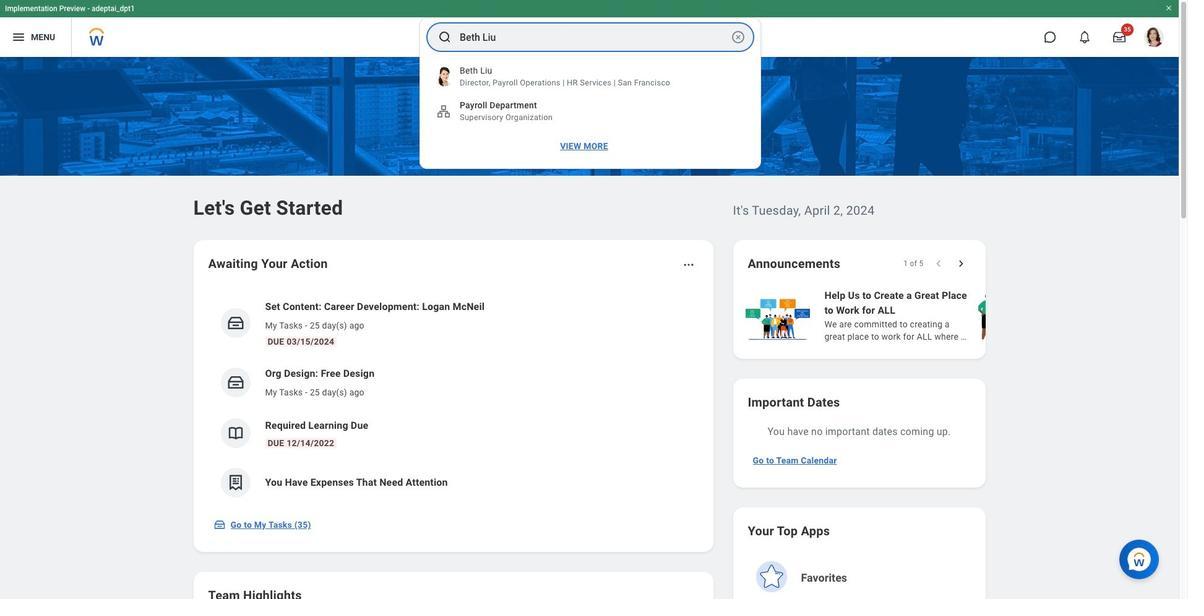 Task type: describe. For each thing, give the bounding box(es) containing it.
inbox large image
[[1114, 31, 1126, 43]]

justify image
[[11, 30, 26, 45]]

chevron right small image
[[955, 258, 967, 270]]

view team image
[[436, 104, 451, 119]]

Search Workday  search field
[[460, 24, 729, 51]]

book open image
[[226, 424, 245, 443]]

0 vertical spatial inbox image
[[226, 314, 245, 332]]

chevron left small image
[[933, 258, 945, 270]]

1 vertical spatial inbox image
[[226, 373, 245, 392]]

close environment banner image
[[1166, 4, 1173, 12]]

profile logan mcneil image
[[1145, 27, 1164, 50]]

suggested results list box
[[420, 59, 761, 161]]

notifications large image
[[1079, 31, 1091, 43]]



Task type: locate. For each thing, give the bounding box(es) containing it.
None search field
[[420, 18, 761, 169]]

list
[[743, 287, 1189, 344], [208, 290, 699, 508]]

2 vertical spatial inbox image
[[213, 519, 226, 531]]

0 horizontal spatial list
[[208, 290, 699, 508]]

search image
[[438, 30, 453, 45]]

status
[[904, 259, 924, 269]]

main content
[[0, 57, 1189, 599]]

inbox image
[[226, 314, 245, 332], [226, 373, 245, 392], [213, 519, 226, 531]]

dashboard expenses image
[[226, 474, 245, 492]]

x circle image
[[731, 30, 746, 45]]

banner
[[0, 0, 1179, 57]]

1 horizontal spatial list
[[743, 287, 1189, 344]]



Task type: vqa. For each thing, say whether or not it's contained in the screenshot.
Save on the bottom of page
no



